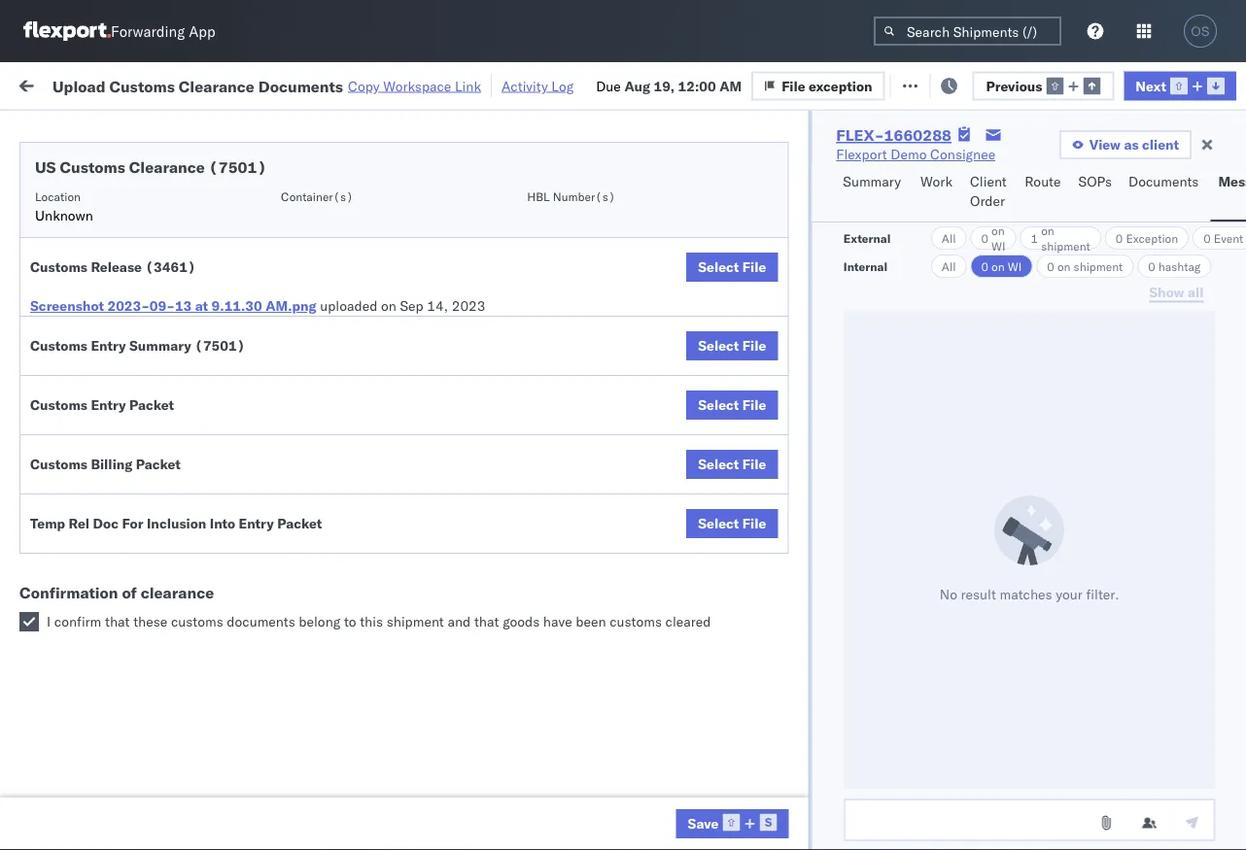 Task type: describe. For each thing, give the bounding box(es) containing it.
consignee button
[[838, 155, 1013, 174]]

forwarding
[[111, 22, 185, 40]]

delivery for 2nd schedule delivery appointment button
[[106, 322, 156, 339]]

angeles, for first schedule pickup from los angeles, ca button from the top of the page
[[209, 227, 262, 244]]

due aug 19, 12:00 am
[[596, 77, 742, 94]]

2 4, from the top
[[442, 238, 455, 255]]

file for customs billing packet
[[743, 456, 767, 473]]

no
[[940, 586, 957, 603]]

bookings test consignee
[[848, 623, 1003, 640]]

3 flex-1846748 from the top
[[1074, 323, 1174, 340]]

delivery for schedule delivery appointment button related to 11:59 pm pst, dec 13, 2022
[[106, 493, 156, 511]]

confirm delivery link
[[45, 578, 148, 598]]

1 that from the left
[[105, 614, 130, 631]]

4 schedule pickup from los angeles, ca button from the top
[[45, 440, 276, 481]]

screenshot
[[30, 298, 104, 315]]

3 karl from the top
[[1015, 794, 1040, 811]]

import work
[[164, 75, 245, 92]]

4 lhuu78 from the top
[[1198, 580, 1247, 597]]

pickup up the "release"
[[106, 227, 148, 244]]

container numbers
[[1198, 151, 1247, 181]]

Search Work text field
[[593, 70, 805, 99]]

5 ocean fcl from the top
[[595, 537, 663, 554]]

forwarding app link
[[23, 21, 216, 41]]

belong
[[299, 614, 341, 631]]

2023 for 8:30 pm pst, jan 28, 2023
[[453, 794, 487, 811]]

next
[[1136, 77, 1167, 94]]

12:00
[[678, 77, 716, 94]]

2 appointment from the top
[[159, 322, 239, 339]]

all button for internal
[[931, 255, 967, 278]]

batch action
[[1138, 75, 1223, 92]]

track
[[494, 75, 526, 92]]

hbl
[[527, 189, 550, 204]]

schedule pickup from los angeles, ca link for first schedule pickup from los angeles, ca button from the top of the page
[[45, 226, 276, 265]]

2 resize handle column header from the left
[[494, 151, 517, 851]]

2 schedule delivery appointment button from the top
[[45, 321, 239, 343]]

1 - from the top
[[1003, 666, 1011, 683]]

7 fcl from the top
[[639, 794, 663, 811]]

fcl for fifth schedule pickup from los angeles, ca button
[[639, 623, 663, 640]]

0 horizontal spatial flexport
[[722, 623, 772, 640]]

flex
[[1042, 159, 1064, 174]]

release
[[91, 259, 142, 276]]

pst, for 13,
[[379, 494, 409, 511]]

have
[[543, 614, 572, 631]]

1 customs from the left
[[171, 614, 223, 631]]

pdt, for first schedule pickup from los angeles, ca button from the top of the page
[[379, 238, 410, 255]]

4 resize handle column header from the left
[[688, 151, 712, 851]]

pickup down the customs entry summary (7501)
[[106, 355, 148, 372]]

consignee inside button
[[848, 159, 904, 174]]

pdt, for schedule delivery appointment button associated with 11:59 pm pdt, nov 4, 2022
[[379, 195, 410, 212]]

2 upload customs clearance documents link from the top
[[45, 782, 276, 821]]

3 ceau75 from the top
[[1198, 323, 1247, 340]]

2 ca from the top
[[45, 289, 63, 306]]

3 ca from the top
[[45, 375, 63, 392]]

1889466
[[1115, 580, 1174, 597]]

los for fifth schedule pickup from los angeles, ca button
[[183, 612, 205, 629]]

09-
[[150, 298, 175, 315]]

message (0)
[[261, 75, 340, 92]]

angeles, for 4th schedule pickup from los angeles, ca button from the top of the page
[[209, 441, 262, 458]]

import work button
[[156, 62, 253, 106]]

all for external
[[942, 231, 956, 246]]

2 lhuu78 from the top
[[1198, 494, 1247, 511]]

los for first schedule pickup from los angeles, ca button from the top of the page
[[183, 227, 205, 244]]

previous button
[[973, 71, 1115, 100]]

client
[[1143, 136, 1180, 153]]

14,
[[427, 298, 448, 315]]

205
[[447, 75, 472, 92]]

and
[[448, 614, 471, 631]]

8:30 pm pst, jan 28, 2023
[[313, 794, 487, 811]]

jan for 12,
[[412, 623, 434, 640]]

0 exception
[[1116, 231, 1178, 246]]

3 ocean fcl from the top
[[595, 366, 663, 383]]

confirm for confirm delivery
[[45, 579, 94, 596]]

8 resize handle column header from the left
[[1212, 151, 1235, 851]]

4 nov from the top
[[413, 323, 439, 340]]

2 schedule pickup from los angeles, ca button from the top
[[45, 269, 276, 310]]

1 1846748 from the top
[[1115, 238, 1174, 255]]

pickup up 2023-
[[106, 270, 148, 287]]

2 ocean fcl from the top
[[595, 238, 663, 255]]

screenshot 2023-09-13 at 9.11.30 am.png uploaded on sep 14, 2023
[[30, 298, 486, 315]]

documents
[[227, 614, 295, 631]]

0 horizontal spatial exception
[[809, 77, 873, 94]]

2 integration from the top
[[848, 708, 915, 725]]

3 11:59 pm pdt, nov 4, 2022 from the top
[[313, 281, 492, 298]]

file for temp rel doc for inclusion into entry packet
[[743, 515, 767, 532]]

select file for customs release (3461)
[[698, 259, 767, 276]]

2 - from the top
[[1003, 708, 1011, 725]]

schedule delivery appointment button for 11:59 pm pdt, nov 4, 2022
[[45, 193, 239, 214]]

19,
[[654, 77, 675, 94]]

file for customs release (3461)
[[743, 259, 767, 276]]

12,
[[437, 623, 458, 640]]

fcl for the confirm pickup from los angeles, ca 'button'
[[639, 537, 663, 554]]

0 vertical spatial upload
[[53, 76, 106, 96]]

4 ocean fcl from the top
[[595, 494, 663, 511]]

clearance inside button
[[151, 398, 213, 415]]

6 ca from the top
[[45, 632, 63, 649]]

1 nov from the top
[[413, 195, 439, 212]]

into
[[210, 515, 235, 532]]

0 inside 0 on wi
[[981, 231, 988, 246]]

1 horizontal spatial at
[[386, 75, 398, 92]]

packet for customs billing packet
[[136, 456, 181, 473]]

all button for external
[[931, 227, 967, 250]]

inclusion
[[147, 515, 206, 532]]

summary button
[[836, 164, 913, 222]]

select file for customs billing packet
[[698, 456, 767, 473]]

upload customs clearance documents copy workspace link
[[53, 76, 481, 96]]

schedule delivery appointment for 11:59 pm pdt, nov 4, 2022
[[45, 194, 239, 211]]

2 vertical spatial shipment
[[387, 614, 444, 631]]

1 integration from the top
[[848, 666, 915, 683]]

9.11.30
[[212, 298, 262, 315]]

on inside 1 on shipment
[[1041, 223, 1054, 238]]

2 schedule from the top
[[45, 227, 102, 244]]

1 schedule from the top
[[45, 194, 102, 211]]

3 - from the top
[[1003, 794, 1011, 811]]

fcl for 3rd schedule pickup from los angeles, ca button
[[639, 366, 663, 383]]

select file for temp rel doc for inclusion into entry packet
[[698, 515, 767, 532]]

documents button
[[1121, 164, 1211, 222]]

select file button for customs entry summary (7501)
[[687, 332, 778, 361]]

entry for packet
[[91, 397, 126, 414]]

los for second schedule pickup from los angeles, ca button from the top
[[183, 270, 205, 287]]

0 vertical spatial 2023
[[452, 298, 486, 315]]

4:00
[[313, 537, 343, 554]]

1 lagerfeld from the top
[[1043, 666, 1101, 683]]

import
[[164, 75, 208, 92]]

2 nov from the top
[[413, 238, 439, 255]]

4 schedule from the top
[[45, 322, 102, 339]]

workitem
[[21, 159, 72, 174]]

copy
[[348, 77, 380, 94]]

upload customs clearance documents button
[[45, 397, 276, 438]]

3 integration test account - karl lagerfeld from the top
[[848, 794, 1101, 811]]

2 customs from the left
[[610, 614, 662, 631]]

1 gvcu52 from the top
[[1198, 665, 1247, 682]]

documents inside upload customs clearance documents button
[[45, 418, 115, 435]]

shipment for 1 on shipment
[[1041, 239, 1090, 253]]

1 horizontal spatial work
[[921, 173, 953, 190]]

numbers
[[1198, 167, 1246, 181]]

2 karl from the top
[[1015, 708, 1040, 725]]

3 nov from the top
[[413, 281, 439, 298]]

container numbers button
[[1188, 147, 1247, 182]]

schedule pickup from los angeles, ca for 3rd schedule pickup from los angeles, ca button
[[45, 355, 262, 392]]

confirmation of clearance
[[19, 583, 214, 603]]

0 vertical spatial flexport demo consignee
[[837, 146, 996, 163]]

2 that from the left
[[474, 614, 499, 631]]

batch action button
[[1108, 70, 1235, 99]]

3 schedule pickup from los angeles, ca button from the top
[[45, 354, 276, 395]]

internal
[[843, 259, 887, 274]]

abcd12
[[1198, 751, 1247, 768]]

rel
[[69, 515, 90, 532]]

7 ocean fcl from the top
[[595, 794, 663, 811]]

customs inside button
[[92, 398, 147, 415]]

1 ocean fcl from the top
[[595, 195, 663, 212]]

13
[[175, 298, 192, 315]]

schedule pickup from los angeles, ca link for second schedule pickup from los angeles, ca button from the top
[[45, 269, 276, 308]]

5 schedule pickup from los angeles, ca button from the top
[[45, 611, 276, 652]]

2130387
[[1115, 794, 1174, 811]]

5 4, from the top
[[442, 366, 455, 383]]

6 resize handle column header from the left
[[1009, 151, 1033, 851]]

upload for first upload customs clearance documents link from the top
[[45, 398, 89, 415]]

i
[[47, 614, 51, 631]]

vandelay west
[[848, 751, 939, 768]]

6 schedule from the top
[[45, 441, 102, 458]]

11:59 for first schedule pickup from los angeles, ca button from the top of the page
[[313, 238, 351, 255]]

11:59 for second schedule pickup from los angeles, ca button from the top
[[313, 281, 351, 298]]

6 ocean fcl from the top
[[595, 623, 663, 640]]

confirm
[[54, 614, 101, 631]]

number(s)
[[553, 189, 616, 204]]

angeles, for 3rd schedule pickup from los angeles, ca button
[[209, 355, 262, 372]]

no result matches your filter.
[[940, 586, 1119, 603]]

pdt, for 3rd schedule pickup from los angeles, ca button
[[379, 366, 410, 383]]

confirm pickup from los angeles, ca link
[[45, 526, 276, 564]]

1 upload customs clearance documents link from the top
[[45, 397, 276, 436]]

2 lagerfeld from the top
[[1043, 708, 1101, 725]]

app
[[189, 22, 216, 40]]

schedule delivery appointment button for 11:59 pm pst, dec 13, 2022
[[45, 493, 239, 514]]

4 pdt, from the top
[[379, 323, 410, 340]]

sops button
[[1071, 164, 1121, 222]]

fcl for schedule delivery appointment button associated with 11:59 pm pdt, nov 4, 2022
[[639, 195, 663, 212]]

0 hashtag
[[1148, 259, 1201, 274]]

vandelay
[[848, 751, 904, 768]]

appointment for 11:59 pm pst, dec 13, 2022
[[159, 493, 239, 511]]

8:30
[[313, 794, 343, 811]]

wi for 1
[[991, 239, 1006, 253]]

delivery for confirm delivery button
[[98, 579, 148, 596]]

confirmation
[[19, 583, 118, 603]]

upload customs clearance documents for first upload customs clearance documents link from the top
[[45, 398, 213, 435]]

next button
[[1124, 71, 1237, 100]]

pst, for 12,
[[379, 623, 409, 640]]

11:59 for schedule delivery appointment button associated with 11:59 pm pdt, nov 4, 2022
[[313, 195, 351, 212]]

copy workspace link button
[[348, 77, 481, 94]]

container(s)
[[281, 189, 353, 204]]

3 account from the top
[[948, 794, 999, 811]]

1 resize handle column header from the left
[[278, 151, 301, 851]]

los for 4th schedule pickup from los angeles, ca button from the top of the page
[[183, 441, 205, 458]]

3 4, from the top
[[442, 281, 455, 298]]

1 vertical spatial at
[[195, 298, 208, 315]]

delivery for schedule delivery appointment button associated with 11:59 pm pdt, nov 4, 2022
[[106, 194, 156, 211]]

1 11:59 pm pdt, nov 4, 2022 from the top
[[313, 195, 492, 212]]

ceau75 for 3rd schedule pickup from los angeles, ca button
[[1198, 366, 1247, 383]]

2023-
[[107, 298, 150, 315]]

my
[[19, 70, 50, 97]]

appointment for 11:59 pm pdt, nov 4, 2022
[[159, 194, 239, 211]]

all for internal
[[942, 259, 956, 274]]

1 karl from the top
[[1015, 666, 1040, 683]]

ceau75 for second schedule pickup from los angeles, ca button from the top
[[1198, 280, 1247, 297]]

(0)
[[315, 75, 340, 92]]

activity
[[502, 77, 548, 94]]

matches
[[1000, 586, 1052, 603]]

us customs clearance (7501)
[[35, 158, 267, 177]]

pickup down upload customs clearance documents button
[[106, 441, 148, 458]]

client order button
[[963, 164, 1017, 222]]

client order
[[971, 173, 1007, 210]]

confirm for confirm pickup from los angeles, ca
[[45, 527, 94, 544]]

1 4, from the top
[[442, 195, 455, 212]]

3 integration from the top
[[848, 794, 915, 811]]

0 on wi for 1
[[981, 223, 1006, 253]]

3 resize handle column header from the left
[[562, 151, 585, 851]]

flexport demo consignee link
[[837, 145, 996, 164]]

am
[[720, 77, 742, 94]]



Task type: locate. For each thing, give the bounding box(es) containing it.
1 vertical spatial upload
[[45, 398, 89, 415]]

location
[[35, 189, 81, 204]]

1 vertical spatial -
[[1003, 708, 1011, 725]]

0 on shipment
[[1047, 259, 1123, 274]]

None checkbox
[[19, 613, 39, 632]]

0 horizontal spatial summary
[[129, 337, 191, 354]]

confirm inside button
[[45, 579, 94, 596]]

1 vertical spatial confirm
[[45, 579, 94, 596]]

schedule delivery appointment button down 2023-
[[45, 321, 239, 343]]

1 pdt, from the top
[[379, 195, 410, 212]]

been
[[576, 614, 606, 631]]

dec for 23,
[[404, 537, 429, 554]]

3 schedule pickup from los angeles, ca from the top
[[45, 355, 262, 392]]

0 vertical spatial all button
[[931, 227, 967, 250]]

2023 right 28, at the left
[[453, 794, 487, 811]]

1 vertical spatial entry
[[91, 397, 126, 414]]

11:59 for schedule delivery appointment button related to 11:59 pm pst, dec 13, 2022
[[313, 494, 351, 511]]

select file for customs entry summary (7501)
[[698, 337, 767, 354]]

pst, right to
[[379, 623, 409, 640]]

external
[[843, 231, 891, 246]]

0 vertical spatial karl
[[1015, 666, 1040, 683]]

schedule down the "unknown" in the left of the page
[[45, 227, 102, 244]]

1 horizontal spatial that
[[474, 614, 499, 631]]

3 1846748 from the top
[[1115, 323, 1174, 340]]

upload customs clearance documents for first upload customs clearance documents link from the bottom
[[45, 783, 213, 820]]

0 vertical spatial work
[[211, 75, 245, 92]]

file exception down search shipments (/) text field
[[915, 75, 1006, 92]]

schedule delivery appointment for 11:59 pm pst, dec 13, 2022
[[45, 493, 239, 511]]

3 11:59 from the top
[[313, 281, 351, 298]]

(7501) for customs entry summary (7501)
[[195, 337, 245, 354]]

exception up the flex-1660288
[[809, 77, 873, 94]]

0 vertical spatial schedule delivery appointment link
[[45, 193, 239, 212]]

los inside "confirm pickup from los angeles, ca"
[[175, 527, 197, 544]]

confirm inside "confirm pickup from los angeles, ca"
[[45, 527, 94, 544]]

select file button for customs billing packet
[[687, 450, 778, 479]]

1 schedule pickup from los angeles, ca button from the top
[[45, 226, 276, 267]]

that down the confirmation of clearance
[[105, 614, 130, 631]]

Search Shipments (/) text field
[[874, 17, 1062, 46]]

schedule pickup from los angeles, ca for fifth schedule pickup from los angeles, ca button
[[45, 612, 262, 649]]

1 vertical spatial flexport demo consignee
[[722, 623, 881, 640]]

5 schedule pickup from los angeles, ca link from the top
[[45, 611, 276, 650]]

11:59 pm pdt, nov 4, 2022
[[313, 195, 492, 212], [313, 238, 492, 255], [313, 281, 492, 298], [313, 323, 492, 340], [313, 366, 492, 383]]

1 vertical spatial all
[[942, 259, 956, 274]]

demo down 1660288
[[891, 146, 927, 163]]

schedule delivery appointment down 2023-
[[45, 322, 239, 339]]

customs down the "clearance"
[[171, 614, 223, 631]]

appointment down us customs clearance (7501)
[[159, 194, 239, 211]]

5 pdt, from the top
[[379, 366, 410, 383]]

0 horizontal spatial wi
[[991, 239, 1006, 253]]

0 horizontal spatial that
[[105, 614, 130, 631]]

fcl for first schedule pickup from los angeles, ca button from the top of the page
[[639, 238, 663, 255]]

1 all button from the top
[[931, 227, 967, 250]]

ceau75 for first schedule pickup from los angeles, ca button from the top of the page
[[1198, 237, 1247, 254]]

1 horizontal spatial summary
[[843, 173, 901, 190]]

appointment up inclusion
[[159, 493, 239, 511]]

los for 3rd schedule pickup from los angeles, ca button
[[183, 355, 205, 372]]

0 vertical spatial schedule delivery appointment
[[45, 194, 239, 211]]

1 vertical spatial packet
[[136, 456, 181, 473]]

2 0 on wi from the top
[[981, 259, 1022, 274]]

delivery inside confirm delivery link
[[98, 579, 148, 596]]

file for customs entry packet
[[743, 397, 767, 414]]

1 vertical spatial summary
[[129, 337, 191, 354]]

0 vertical spatial demo
[[891, 146, 927, 163]]

5 11:59 pm pdt, nov 4, 2022 from the top
[[313, 366, 492, 383]]

select for temp rel doc for inclusion into entry packet
[[698, 515, 739, 532]]

integration test account - karl lagerfeld down west
[[848, 794, 1101, 811]]

gvcu52 down 'abcd12'
[[1198, 793, 1247, 810]]

3 select from the top
[[698, 397, 739, 414]]

5 schedule pickup from los angeles, ca from the top
[[45, 612, 262, 649]]

0 vertical spatial integration
[[848, 666, 915, 683]]

3 lagerfeld from the top
[[1043, 794, 1101, 811]]

2 vertical spatial upload
[[45, 783, 89, 800]]

schedule down confirmation
[[45, 612, 102, 629]]

customs release (3461)
[[30, 259, 196, 276]]

confirm delivery
[[45, 579, 148, 596]]

2 integration test account - karl lagerfeld from the top
[[848, 708, 1101, 725]]

entry for summary
[[91, 337, 126, 354]]

ca down the "unknown" in the left of the page
[[45, 247, 63, 264]]

4 ceau75 from the top
[[1198, 366, 1247, 383]]

schedule down customs entry packet
[[45, 441, 102, 458]]

1 vertical spatial lagerfeld
[[1043, 708, 1101, 725]]

0 vertical spatial wi
[[991, 239, 1006, 253]]

2 11:59 pm pdt, nov 4, 2022 from the top
[[313, 238, 492, 255]]

ca down temp
[[45, 546, 63, 563]]

view as client button
[[1060, 130, 1192, 159]]

msdu73
[[1198, 622, 1247, 639]]

1 vertical spatial all button
[[931, 255, 967, 278]]

3 fcl from the top
[[639, 366, 663, 383]]

los down upload customs clearance documents button
[[183, 441, 205, 458]]

packet up 4:00
[[277, 515, 322, 532]]

client inside client name "button"
[[722, 159, 753, 174]]

2 ceau75 from the top
[[1198, 280, 1247, 297]]

select file for customs entry packet
[[698, 397, 767, 414]]

schedule pickup from los angeles, ca for first schedule pickup from los angeles, ca button from the top of the page
[[45, 227, 262, 264]]

of
[[122, 583, 137, 603]]

1 flex-1846748 from the top
[[1074, 238, 1174, 255]]

for
[[122, 515, 143, 532]]

angeles, for the confirm pickup from los angeles, ca 'button'
[[201, 527, 254, 544]]

schedule up rel
[[45, 493, 102, 511]]

3 pdt, from the top
[[379, 281, 410, 298]]

0 vertical spatial upload customs clearance documents link
[[45, 397, 276, 436]]

5 select file from the top
[[698, 515, 767, 532]]

uploaded
[[320, 298, 378, 315]]

work
[[211, 75, 245, 92], [921, 173, 953, 190]]

1 schedule delivery appointment link from the top
[[45, 193, 239, 212]]

wi left 1
[[991, 239, 1006, 253]]

file for customs entry summary (7501)
[[743, 337, 767, 354]]

dec for 13,
[[412, 494, 438, 511]]

5 select from the top
[[698, 515, 739, 532]]

2 vertical spatial entry
[[239, 515, 274, 532]]

ca down 'i'
[[45, 632, 63, 649]]

1 vertical spatial schedule delivery appointment link
[[45, 321, 239, 341]]

2023 right 14,
[[452, 298, 486, 315]]

gvcu52 up 'abcd12'
[[1198, 708, 1247, 725]]

that right the and
[[474, 614, 499, 631]]

4 ca from the top
[[45, 460, 63, 477]]

1 schedule delivery appointment button from the top
[[45, 193, 239, 214]]

at left 'risk'
[[386, 75, 398, 92]]

1 vertical spatial account
[[948, 708, 999, 725]]

pickup down of
[[106, 612, 148, 629]]

2 vertical spatial appointment
[[159, 493, 239, 511]]

0 horizontal spatial file exception
[[782, 77, 873, 94]]

client left name
[[722, 159, 753, 174]]

ca up customs entry packet
[[45, 375, 63, 392]]

1 vertical spatial flexport
[[722, 623, 772, 640]]

integration test account - karl lagerfeld down bookings test consignee
[[848, 666, 1101, 683]]

at right 13
[[195, 298, 208, 315]]

1 horizontal spatial client
[[971, 173, 1007, 190]]

1 0 on wi from the top
[[981, 223, 1006, 253]]

wi left 0 on shipment
[[1008, 259, 1022, 274]]

1 vertical spatial demo
[[776, 623, 812, 640]]

resize handle column header
[[278, 151, 301, 851], [494, 151, 517, 851], [562, 151, 585, 851], [688, 151, 712, 851], [815, 151, 838, 851], [1009, 151, 1033, 851], [1165, 151, 1188, 851], [1212, 151, 1235, 851]]

upload inside button
[[45, 398, 89, 415]]

client
[[722, 159, 753, 174], [971, 173, 1007, 190]]

client for client name
[[722, 159, 753, 174]]

upload
[[53, 76, 106, 96], [45, 398, 89, 415], [45, 783, 89, 800]]

0 vertical spatial at
[[386, 75, 398, 92]]

workitem button
[[12, 155, 282, 174]]

3 schedule from the top
[[45, 270, 102, 287]]

1 ca from the top
[[45, 247, 63, 264]]

select file button for customs entry packet
[[687, 391, 778, 420]]

file exception button
[[885, 70, 1019, 99], [885, 70, 1019, 99], [752, 71, 885, 100], [752, 71, 885, 100]]

1 lhuu78 from the top
[[1198, 451, 1247, 468]]

0 vertical spatial 1846748
[[1115, 238, 1174, 255]]

angeles, for second schedule pickup from los angeles, ca button from the top
[[209, 270, 262, 287]]

gvcu52 down msdu73
[[1198, 665, 1247, 682]]

summary down flex-1660288 link
[[843, 173, 901, 190]]

pickup right rel
[[98, 527, 140, 544]]

pdt,
[[379, 195, 410, 212], [379, 238, 410, 255], [379, 281, 410, 298], [379, 323, 410, 340], [379, 366, 410, 383]]

schedule delivery appointment up for
[[45, 493, 239, 511]]

schedule delivery appointment link for 11:59 pm pst, dec 13, 2022
[[45, 493, 239, 512]]

(7501)
[[209, 158, 267, 177], [195, 337, 245, 354]]

from inside "confirm pickup from los angeles, ca"
[[143, 527, 172, 544]]

2 vertical spatial schedule delivery appointment link
[[45, 493, 239, 512]]

1 horizontal spatial file exception
[[915, 75, 1006, 92]]

view
[[1090, 136, 1121, 153]]

1 vertical spatial appointment
[[159, 322, 239, 339]]

pst, for 23,
[[371, 537, 400, 554]]

2 vertical spatial 2023
[[453, 794, 487, 811]]

schedule pickup from los angeles, ca button
[[45, 226, 276, 267], [45, 269, 276, 310], [45, 354, 276, 395], [45, 440, 276, 481], [45, 611, 276, 652]]

workspace
[[383, 77, 452, 94]]

risk
[[401, 75, 424, 92]]

confirm up confirmation
[[45, 527, 94, 544]]

(7501) for us customs clearance (7501)
[[209, 158, 267, 177]]

0 vertical spatial all
[[942, 231, 956, 246]]

ceau75 for upload customs clearance documents button
[[1198, 408, 1247, 425]]

select file button for customs release (3461)
[[687, 253, 778, 282]]

schedule delivery appointment link down 2023-
[[45, 321, 239, 341]]

1 vertical spatial integration test account - karl lagerfeld
[[848, 708, 1101, 725]]

work right import
[[211, 75, 245, 92]]

all
[[942, 231, 956, 246], [942, 259, 956, 274]]

name
[[756, 159, 787, 174]]

1 integration test account - karl lagerfeld from the top
[[848, 666, 1101, 683]]

demo
[[891, 146, 927, 163], [776, 623, 812, 640]]

schedule delivery appointment down us customs clearance (7501)
[[45, 194, 239, 211]]

1 horizontal spatial flexport
[[837, 146, 888, 163]]

aug
[[625, 77, 651, 94]]

exception down search shipments (/) text field
[[942, 75, 1006, 92]]

1 horizontal spatial wi
[[1008, 259, 1022, 274]]

schedule pickup from los angeles, ca link for 4th schedule pickup from los angeles, ca button from the top of the page
[[45, 440, 276, 479]]

flex-2130387 button
[[1042, 789, 1178, 816], [1042, 789, 1178, 816]]

0 horizontal spatial demo
[[776, 623, 812, 640]]

summary inside button
[[843, 173, 901, 190]]

schedule delivery appointment link down us customs clearance (7501)
[[45, 193, 239, 212]]

shipment for 0 on shipment
[[1074, 259, 1123, 274]]

filtered by:
[[19, 119, 89, 136]]

work down flexport demo consignee link
[[921, 173, 953, 190]]

5 select file button from the top
[[687, 510, 778, 539]]

wi inside 0 on wi
[[991, 239, 1006, 253]]

2 schedule delivery appointment link from the top
[[45, 321, 239, 341]]

2 account from the top
[[948, 708, 999, 725]]

fcl
[[639, 195, 663, 212], [639, 238, 663, 255], [639, 366, 663, 383], [639, 494, 663, 511], [639, 537, 663, 554], [639, 623, 663, 640], [639, 794, 663, 811]]

1 vertical spatial (7501)
[[195, 337, 245, 354]]

1 vertical spatial integration
[[848, 708, 915, 725]]

confirm pickup from los angeles, ca button
[[45, 526, 276, 566]]

file exception up flex-1660288 link
[[782, 77, 873, 94]]

4 schedule pickup from los angeles, ca link from the top
[[45, 440, 276, 479]]

7 resize handle column header from the left
[[1165, 151, 1188, 851]]

view as client
[[1090, 136, 1180, 153]]

0 vertical spatial jan
[[412, 623, 434, 640]]

exception
[[1126, 231, 1178, 246]]

0 vertical spatial upload customs clearance documents
[[45, 398, 213, 435]]

by:
[[70, 119, 89, 136]]

hashtag
[[1158, 259, 1201, 274]]

schedule delivery appointment link up for
[[45, 493, 239, 512]]

1 vertical spatial work
[[921, 173, 953, 190]]

2 select from the top
[[698, 337, 739, 354]]

0 vertical spatial shipment
[[1041, 239, 1090, 253]]

los down the "clearance"
[[183, 612, 205, 629]]

7 11:59 from the top
[[313, 623, 351, 640]]

1 vertical spatial upload customs clearance documents
[[45, 783, 213, 820]]

schedule delivery appointment button down us customs clearance (7501)
[[45, 193, 239, 214]]

packet right billing
[[136, 456, 181, 473]]

1 vertical spatial jan
[[404, 794, 425, 811]]

schedule up customs entry packet
[[45, 355, 102, 372]]

schedule pickup from los angeles, ca for second schedule pickup from los angeles, ca button from the top
[[45, 270, 262, 306]]

integration down the bookings
[[848, 666, 915, 683]]

packet for customs entry packet
[[129, 397, 174, 414]]

sep
[[400, 298, 424, 315]]

billing
[[91, 456, 133, 473]]

us
[[35, 158, 56, 177]]

0 vertical spatial integration test account - karl lagerfeld
[[848, 666, 1101, 683]]

2 vertical spatial schedule delivery appointment button
[[45, 493, 239, 514]]

4 11:59 from the top
[[313, 323, 351, 340]]

7 schedule from the top
[[45, 493, 102, 511]]

dec left 13, at the bottom left
[[412, 494, 438, 511]]

2 vertical spatial karl
[[1015, 794, 1040, 811]]

3 schedule delivery appointment from the top
[[45, 493, 239, 511]]

1 vertical spatial shipment
[[1074, 259, 1123, 274]]

0 horizontal spatial work
[[211, 75, 245, 92]]

2023 right 12, in the bottom left of the page
[[462, 623, 495, 640]]

jan left 12, in the bottom left of the page
[[412, 623, 434, 640]]

(7501) down the 9.11.30
[[195, 337, 245, 354]]

schedule delivery appointment button up for
[[45, 493, 239, 514]]

activity log
[[502, 77, 574, 94]]

los down 13
[[183, 355, 205, 372]]

flex id button
[[1033, 155, 1169, 174]]

pdt, for second schedule pickup from los angeles, ca button from the top
[[379, 281, 410, 298]]

2 vertical spatial schedule delivery appointment
[[45, 493, 239, 511]]

2 confirm from the top
[[45, 579, 94, 596]]

schedule down workitem
[[45, 194, 102, 211]]

4 select file button from the top
[[687, 450, 778, 479]]

documents inside button
[[1129, 173, 1199, 190]]

2 vertical spatial integration
[[848, 794, 915, 811]]

entry down 2023-
[[91, 337, 126, 354]]

client inside 'client order' button
[[971, 173, 1007, 190]]

select file button for temp rel doc for inclusion into entry packet
[[687, 510, 778, 539]]

5 ceau75 from the top
[[1198, 408, 1247, 425]]

205 on track
[[447, 75, 526, 92]]

select for customs billing packet
[[698, 456, 739, 473]]

save
[[688, 815, 719, 832]]

1 horizontal spatial customs
[[610, 614, 662, 631]]

1 vertical spatial wi
[[1008, 259, 1022, 274]]

schedule pickup from los angeles, ca for 4th schedule pickup from los angeles, ca button from the top of the page
[[45, 441, 262, 477]]

0 on wi for 0
[[981, 259, 1022, 274]]

select for customs entry summary (7501)
[[698, 337, 739, 354]]

(3461)
[[145, 259, 196, 276]]

4:00 pm pst, dec 23, 2022
[[313, 537, 491, 554]]

pickup inside "confirm pickup from los angeles, ca"
[[98, 527, 140, 544]]

shipment inside 1 on shipment
[[1041, 239, 1090, 253]]

bosch
[[722, 195, 760, 212], [722, 238, 760, 255], [848, 238, 886, 255], [722, 281, 760, 298], [722, 323, 760, 340], [848, 323, 886, 340], [722, 366, 760, 383], [848, 366, 886, 383], [722, 409, 760, 426], [848, 409, 886, 426], [722, 452, 760, 469], [848, 452, 886, 469], [722, 494, 760, 511], [848, 494, 886, 511], [722, 537, 760, 554], [848, 537, 886, 554], [722, 580, 760, 597], [848, 580, 886, 597]]

3 schedule pickup from los angeles, ca link from the top
[[45, 354, 276, 393]]

11:59 for fifth schedule pickup from los angeles, ca button
[[313, 623, 351, 640]]

upload for first upload customs clearance documents link from the bottom
[[45, 783, 89, 800]]

on inside 0 on wi
[[991, 223, 1005, 238]]

upload customs clearance documents
[[45, 398, 213, 435], [45, 783, 213, 820]]

3 schedule delivery appointment button from the top
[[45, 493, 239, 514]]

demo inside flexport demo consignee link
[[891, 146, 927, 163]]

integration up vandelay
[[848, 708, 915, 725]]

bookings
[[848, 623, 905, 640]]

11:59
[[313, 195, 351, 212], [313, 238, 351, 255], [313, 281, 351, 298], [313, 323, 351, 340], [313, 366, 351, 383], [313, 494, 351, 511], [313, 623, 351, 640]]

jan
[[412, 623, 434, 640], [404, 794, 425, 811]]

3 lhuu78 from the top
[[1198, 537, 1247, 554]]

los up (3461)
[[183, 227, 205, 244]]

flex-1846748 button
[[1042, 233, 1178, 260], [1042, 233, 1178, 260], [1042, 276, 1178, 303], [1042, 276, 1178, 303], [1042, 318, 1178, 346], [1042, 318, 1178, 346]]

due
[[596, 77, 621, 94]]

customs right been
[[610, 614, 662, 631]]

pst, down the "11:59 pm pst, dec 13, 2022" at the left bottom of the page
[[371, 537, 400, 554]]

flex id
[[1042, 159, 1079, 174]]

3 gvcu52 from the top
[[1198, 793, 1247, 810]]

demo left the bookings
[[776, 623, 812, 640]]

8 schedule from the top
[[45, 612, 102, 629]]

5 ca from the top
[[45, 546, 63, 563]]

2 upload customs clearance documents from the top
[[45, 783, 213, 820]]

1 vertical spatial schedule delivery appointment button
[[45, 321, 239, 343]]

1 select file from the top
[[698, 259, 767, 276]]

jan left 28, at the left
[[404, 794, 425, 811]]

5 resize handle column header from the left
[[815, 151, 838, 851]]

1 vertical spatial upload customs clearance documents link
[[45, 782, 276, 821]]

integration down vandelay
[[848, 794, 915, 811]]

1 vertical spatial karl
[[1015, 708, 1040, 725]]

ca down 'customs release (3461)'
[[45, 289, 63, 306]]

2 all button from the top
[[931, 255, 967, 278]]

client up order
[[971, 173, 1007, 190]]

on
[[475, 75, 491, 92], [991, 223, 1005, 238], [1041, 223, 1054, 238], [991, 259, 1005, 274], [1057, 259, 1071, 274], [381, 298, 397, 315]]

4 4, from the top
[[442, 323, 455, 340]]

los left into
[[175, 527, 197, 544]]

schedule pickup from los angeles, ca link for 3rd schedule pickup from los angeles, ca button
[[45, 354, 276, 393]]

fcl for schedule delivery appointment button related to 11:59 pm pst, dec 13, 2022
[[639, 494, 663, 511]]

log
[[552, 77, 574, 94]]

1 horizontal spatial exception
[[942, 75, 1006, 92]]

0 vertical spatial confirm
[[45, 527, 94, 544]]

0 vertical spatial flexport
[[837, 146, 888, 163]]

client name
[[722, 159, 787, 174]]

2 vertical spatial account
[[948, 794, 999, 811]]

2 vertical spatial flex-1846748
[[1074, 323, 1174, 340]]

los for the confirm pickup from los angeles, ca 'button'
[[175, 527, 197, 544]]

shipment left the and
[[387, 614, 444, 631]]

4 11:59 pm pdt, nov 4, 2022 from the top
[[313, 323, 492, 340]]

hbl number(s)
[[527, 189, 616, 204]]

0 vertical spatial dec
[[412, 494, 438, 511]]

2 1846748 from the top
[[1115, 281, 1174, 298]]

1 vertical spatial dec
[[404, 537, 429, 554]]

shipment up 0 on shipment
[[1041, 239, 1090, 253]]

1 account from the top
[[948, 666, 999, 683]]

upload customs clearance documents inside button
[[45, 398, 213, 435]]

los up 13
[[183, 270, 205, 287]]

confirm delivery button
[[45, 578, 148, 599]]

2 select file button from the top
[[687, 332, 778, 361]]

0 vertical spatial account
[[948, 666, 999, 683]]

summary down the 09-
[[129, 337, 191, 354]]

jan for 28,
[[404, 794, 425, 811]]

2 gvcu52 from the top
[[1198, 708, 1247, 725]]

0 vertical spatial flex-1846748
[[1074, 238, 1174, 255]]

client for client order
[[971, 173, 1007, 190]]

1 vertical spatial 2023
[[462, 623, 495, 640]]

lagerfeld
[[1043, 666, 1101, 683], [1043, 708, 1101, 725], [1043, 794, 1101, 811]]

ceau75
[[1198, 237, 1247, 254], [1198, 280, 1247, 297], [1198, 323, 1247, 340], [1198, 366, 1247, 383], [1198, 408, 1247, 425]]

0 vertical spatial schedule delivery appointment button
[[45, 193, 239, 214]]

2 vertical spatial -
[[1003, 794, 1011, 811]]

0 vertical spatial appointment
[[159, 194, 239, 211]]

2 all from the top
[[942, 259, 956, 274]]

entry up customs billing packet
[[91, 397, 126, 414]]

0 horizontal spatial customs
[[171, 614, 223, 631]]

that
[[105, 614, 130, 631], [474, 614, 499, 631]]

1 vertical spatial gvcu52
[[1198, 708, 1247, 725]]

schedule down screenshot
[[45, 322, 102, 339]]

0 on wi
[[981, 223, 1006, 253], [981, 259, 1022, 274]]

confirm up confirm
[[45, 579, 94, 596]]

759 at risk
[[357, 75, 424, 92]]

2 vertical spatial 1846748
[[1115, 323, 1174, 340]]

ca up temp
[[45, 460, 63, 477]]

ca inside "confirm pickup from los angeles, ca"
[[45, 546, 63, 563]]

integration test account - karl lagerfeld up west
[[848, 708, 1101, 725]]

2 vertical spatial integration test account - karl lagerfeld
[[848, 794, 1101, 811]]

gvcu52
[[1198, 665, 1247, 682], [1198, 708, 1247, 725], [1198, 793, 1247, 810]]

0 vertical spatial (7501)
[[209, 158, 267, 177]]

2 vertical spatial packet
[[277, 515, 322, 532]]

3 appointment from the top
[[159, 493, 239, 511]]

packet down the customs entry summary (7501)
[[129, 397, 174, 414]]

temp
[[30, 515, 65, 532]]

13,
[[441, 494, 462, 511]]

2 flex-1846748 from the top
[[1074, 281, 1174, 298]]

flexport demo consignee
[[837, 146, 996, 163], [722, 623, 881, 640]]

schedule pickup from los angeles, ca link for fifth schedule pickup from los angeles, ca button
[[45, 611, 276, 650]]

schedule up screenshot
[[45, 270, 102, 287]]

temp rel doc for inclusion into entry packet
[[30, 515, 322, 532]]

ocean fcl
[[595, 195, 663, 212], [595, 238, 663, 255], [595, 366, 663, 383], [595, 494, 663, 511], [595, 537, 663, 554], [595, 623, 663, 640], [595, 794, 663, 811]]

0 vertical spatial 0 on wi
[[981, 223, 1006, 253]]

select file button
[[687, 253, 778, 282], [687, 332, 778, 361], [687, 391, 778, 420], [687, 450, 778, 479], [687, 510, 778, 539]]

0 vertical spatial entry
[[91, 337, 126, 354]]

entry right into
[[239, 515, 274, 532]]

this
[[360, 614, 383, 631]]

flex-1889466 button
[[1042, 575, 1178, 602], [1042, 575, 1178, 602]]

exception
[[942, 75, 1006, 92], [809, 77, 873, 94]]

pst, left 28, at the left
[[371, 794, 400, 811]]

appointment down 13
[[159, 322, 239, 339]]

os
[[1192, 24, 1210, 38]]

6 11:59 from the top
[[313, 494, 351, 511]]

1 vertical spatial schedule delivery appointment
[[45, 322, 239, 339]]

schedule delivery appointment link for 11:59 pm pdt, nov 4, 2022
[[45, 193, 239, 212]]

flexport. image
[[23, 21, 111, 41]]

11:59 for 3rd schedule pickup from los angeles, ca button
[[313, 366, 351, 383]]

batch
[[1138, 75, 1177, 92]]

select for customs entry packet
[[698, 397, 739, 414]]

0 horizontal spatial at
[[195, 298, 208, 315]]

customs entry summary (7501)
[[30, 337, 245, 354]]

shipment down 1 on shipment
[[1074, 259, 1123, 274]]

1 vertical spatial 1846748
[[1115, 281, 1174, 298]]

schedule delivery appointment link
[[45, 193, 239, 212], [45, 321, 239, 341], [45, 493, 239, 512]]

0 vertical spatial gvcu52
[[1198, 665, 1247, 682]]

0 horizontal spatial client
[[722, 159, 753, 174]]

1 select from the top
[[698, 259, 739, 276]]

customs
[[171, 614, 223, 631], [610, 614, 662, 631]]

4 fcl from the top
[[639, 494, 663, 511]]

1 vertical spatial 0 on wi
[[981, 259, 1022, 274]]

2023 for 11:59 pm pst, jan 12, 2023
[[462, 623, 495, 640]]

5 schedule from the top
[[45, 355, 102, 372]]

flexport right 'cleared'
[[722, 623, 772, 640]]

select for customs release (3461)
[[698, 259, 739, 276]]

0 vertical spatial -
[[1003, 666, 1011, 683]]

0 vertical spatial summary
[[843, 173, 901, 190]]

message
[[261, 75, 315, 92]]

pst, up 4:00 pm pst, dec 23, 2022
[[379, 494, 409, 511]]

link
[[455, 77, 481, 94]]

pst, for 28,
[[371, 794, 400, 811]]

2 11:59 from the top
[[313, 238, 351, 255]]

2 schedule delivery appointment from the top
[[45, 322, 239, 339]]

1 upload customs clearance documents from the top
[[45, 398, 213, 435]]

select file
[[698, 259, 767, 276], [698, 337, 767, 354], [698, 397, 767, 414], [698, 456, 767, 473], [698, 515, 767, 532]]

wi for 0
[[1008, 259, 1022, 274]]

flexport down the flex-1660288
[[837, 146, 888, 163]]

1 11:59 from the top
[[313, 195, 351, 212]]

None text field
[[843, 799, 1216, 842]]

1 vertical spatial flex-1846748
[[1074, 281, 1174, 298]]

angeles, inside "confirm pickup from los angeles, ca"
[[201, 527, 254, 544]]

5 nov from the top
[[413, 366, 439, 383]]

angeles, for fifth schedule pickup from los angeles, ca button
[[209, 612, 262, 629]]

(7501) down 'upload customs clearance documents copy workspace link'
[[209, 158, 267, 177]]

dec left the 23,
[[404, 537, 429, 554]]

consignee
[[931, 146, 996, 163], [848, 159, 904, 174], [816, 623, 881, 640], [938, 623, 1003, 640]]



Task type: vqa. For each thing, say whether or not it's contained in the screenshot.
All
yes



